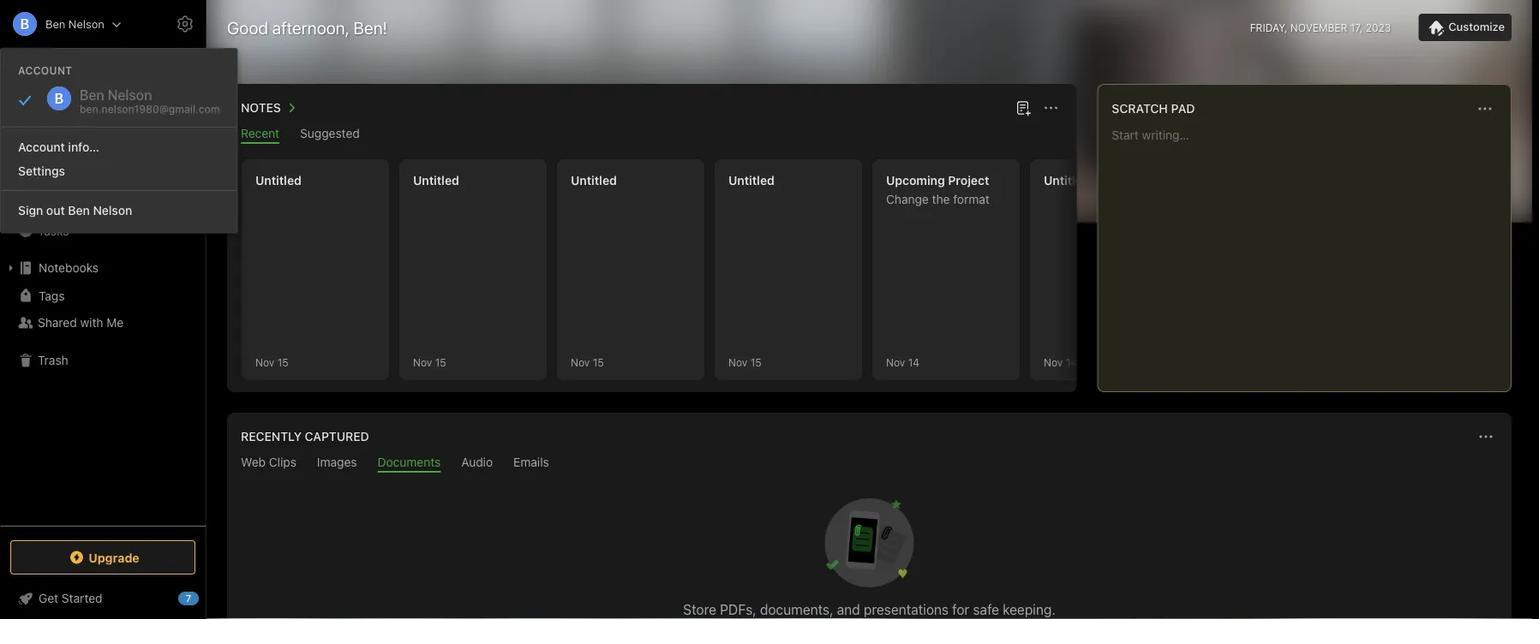Task type: describe. For each thing, give the bounding box(es) containing it.
1 15 from the left
[[277, 357, 289, 369]]

tasks
[[38, 224, 69, 238]]

tags
[[39, 289, 65, 303]]

tab list for notes
[[231, 126, 1074, 144]]

tags button
[[0, 282, 205, 310]]

ben nelson
[[45, 18, 105, 30]]

started
[[62, 592, 103, 606]]

settings link
[[1, 159, 237, 183]]

with
[[80, 316, 103, 330]]

1 vertical spatial more actions image
[[1476, 427, 1497, 448]]

upgrade button
[[10, 541, 195, 575]]

friday,
[[1251, 21, 1288, 33]]

get
[[39, 592, 58, 606]]

notebooks
[[39, 261, 99, 275]]

customize button
[[1419, 14, 1512, 41]]

4 untitled from the left
[[729, 174, 775, 188]]

5 untitled from the left
[[1044, 174, 1090, 188]]

2 nov from the left
[[413, 357, 432, 369]]

home
[[38, 141, 71, 155]]

account info… link
[[1, 135, 237, 159]]

images tab
[[317, 456, 357, 473]]

account info…
[[18, 140, 100, 154]]

more actions field for recently captured
[[1475, 425, 1499, 449]]

captured
[[305, 430, 369, 444]]

1 14 from the left
[[909, 357, 920, 369]]

4 nov 15 from the left
[[729, 357, 762, 369]]

more actions field for scratch pad
[[1474, 97, 1498, 121]]

good afternoon, ben!
[[227, 17, 388, 37]]

nelson inside account field
[[69, 18, 105, 30]]

customize
[[1449, 20, 1506, 33]]

2 nov 14 from the left
[[1044, 357, 1078, 369]]

upcoming project change the format
[[887, 174, 990, 207]]

upcoming
[[887, 174, 946, 188]]

afternoon,
[[273, 17, 350, 37]]

trash
[[38, 354, 68, 368]]

out
[[46, 203, 65, 217]]

recently
[[241, 430, 302, 444]]

1 nov 14 from the left
[[887, 357, 920, 369]]

recently captured
[[241, 430, 369, 444]]

click to collapse image
[[199, 588, 212, 609]]

suggested tab
[[300, 126, 360, 144]]

4 nov from the left
[[729, 357, 748, 369]]

web
[[241, 456, 266, 470]]

audio
[[462, 456, 493, 470]]

store
[[684, 602, 717, 619]]

notes button
[[238, 98, 302, 118]]

store pdfs, documents, and presentations for safe keeping.
[[684, 602, 1056, 619]]

3 15 from the left
[[593, 357, 604, 369]]

sign
[[18, 203, 43, 217]]

audio tab
[[462, 456, 493, 473]]

4 15 from the left
[[751, 357, 762, 369]]

documents,
[[760, 602, 834, 619]]

dropdown list menu
[[1, 120, 237, 222]]

ben inside account field
[[45, 18, 65, 30]]

1 nov from the left
[[256, 357, 275, 369]]

notes link
[[0, 189, 205, 217]]

account for account info…
[[18, 140, 65, 154]]

notebooks link
[[0, 255, 205, 282]]

3 untitled from the left
[[571, 174, 617, 188]]

tasks button
[[0, 217, 205, 244]]

home link
[[0, 135, 206, 162]]

1 untitled from the left
[[256, 174, 302, 188]]

scratch pad button
[[1109, 99, 1196, 119]]

the
[[932, 192, 950, 207]]

clips
[[269, 456, 297, 470]]

documents tab
[[378, 456, 441, 473]]

notes inside notes link
[[38, 196, 71, 210]]

shared
[[38, 316, 77, 330]]

me
[[107, 316, 124, 330]]

2 untitled from the left
[[413, 174, 459, 188]]

documents
[[378, 456, 441, 470]]

tab list for recently captured
[[231, 456, 1509, 473]]

settings image
[[175, 14, 195, 34]]

safe
[[974, 602, 1000, 619]]



Task type: locate. For each thing, give the bounding box(es) containing it.
notes inside notes button
[[241, 101, 281, 115]]

suggested
[[300, 126, 360, 141]]

shared with me link
[[0, 310, 205, 337]]

and
[[837, 602, 861, 619]]

5 nov from the left
[[887, 357, 906, 369]]

more actions image
[[1041, 98, 1062, 118], [1476, 427, 1497, 448]]

2 tab list from the top
[[231, 456, 1509, 473]]

1 horizontal spatial 14
[[1066, 357, 1078, 369]]

november
[[1291, 21, 1348, 33]]

good
[[227, 17, 268, 37]]

6 nov from the left
[[1044, 357, 1063, 369]]

untitled
[[256, 174, 302, 188], [413, 174, 459, 188], [571, 174, 617, 188], [729, 174, 775, 188], [1044, 174, 1090, 188]]

upgrade
[[89, 551, 140, 565]]

new
[[38, 98, 62, 112]]

notes up tasks
[[38, 196, 71, 210]]

nelson up the search 'text box' on the left top of the page
[[69, 18, 105, 30]]

nelson
[[69, 18, 105, 30], [93, 203, 132, 217]]

notes
[[241, 101, 281, 115], [38, 196, 71, 210]]

ben up the search 'text box' on the left top of the page
[[45, 18, 65, 30]]

ben right out
[[68, 203, 90, 217]]

tab list containing web clips
[[231, 456, 1509, 473]]

More actions field
[[1039, 96, 1063, 120], [1474, 97, 1498, 121], [1475, 425, 1499, 449]]

0 vertical spatial more actions image
[[1041, 98, 1062, 118]]

nelson down shortcuts button
[[93, 203, 132, 217]]

account
[[18, 64, 72, 76], [18, 140, 65, 154]]

ben inside dropdown list menu
[[68, 203, 90, 217]]

1 horizontal spatial nov 14
[[1044, 357, 1078, 369]]

0 vertical spatial account
[[18, 64, 72, 76]]

tree containing home
[[0, 135, 206, 526]]

1 nov 15 from the left
[[256, 357, 289, 369]]

3 nov 15 from the left
[[571, 357, 604, 369]]

3 nov from the left
[[571, 357, 590, 369]]

notes up recent at the top left of the page
[[241, 101, 281, 115]]

tab list
[[231, 126, 1074, 144], [231, 456, 1509, 473]]

new button
[[10, 90, 195, 121]]

change
[[887, 192, 929, 207]]

ben
[[45, 18, 65, 30], [68, 203, 90, 217]]

15
[[277, 357, 289, 369], [435, 357, 446, 369], [593, 357, 604, 369], [751, 357, 762, 369]]

images
[[317, 456, 357, 470]]

account for account
[[18, 64, 72, 76]]

scratch pad
[[1112, 102, 1196, 116]]

None search field
[[22, 50, 183, 81]]

keeping.
[[1003, 602, 1056, 619]]

17,
[[1351, 21, 1364, 33]]

2 account from the top
[[18, 140, 65, 154]]

account up settings
[[18, 140, 65, 154]]

0 vertical spatial tab list
[[231, 126, 1074, 144]]

1 vertical spatial ben
[[68, 203, 90, 217]]

Help and Learning task checklist field
[[0, 586, 206, 613]]

for
[[953, 602, 970, 619]]

get started
[[39, 592, 103, 606]]

1 horizontal spatial ben
[[68, 203, 90, 217]]

settings
[[18, 164, 65, 178]]

expand notebooks image
[[4, 262, 18, 275]]

project
[[949, 174, 990, 188]]

0 vertical spatial ben
[[45, 18, 65, 30]]

14
[[909, 357, 920, 369], [1066, 357, 1078, 369]]

0 vertical spatial notes
[[241, 101, 281, 115]]

1 vertical spatial notes
[[38, 196, 71, 210]]

2 14 from the left
[[1066, 357, 1078, 369]]

0 horizontal spatial more actions image
[[1041, 98, 1062, 118]]

2023
[[1366, 21, 1392, 33]]

0 horizontal spatial notes
[[38, 196, 71, 210]]

sign out ben nelson
[[18, 203, 132, 217]]

account up "new" on the left of page
[[18, 64, 72, 76]]

Account field
[[0, 7, 122, 41]]

nov 15
[[256, 357, 289, 369], [413, 357, 446, 369], [571, 357, 604, 369], [729, 357, 762, 369]]

7
[[186, 594, 191, 605]]

Search text field
[[22, 50, 183, 81]]

1 vertical spatial tab list
[[231, 456, 1509, 473]]

ben!
[[354, 17, 388, 37]]

info…
[[68, 140, 100, 154]]

1 horizontal spatial more actions image
[[1476, 427, 1497, 448]]

sign out ben nelson link
[[1, 198, 237, 222]]

1 account from the top
[[18, 64, 72, 76]]

friday, november 17, 2023
[[1251, 21, 1392, 33]]

more actions image
[[1476, 99, 1496, 119]]

nov
[[256, 357, 275, 369], [413, 357, 432, 369], [571, 357, 590, 369], [729, 357, 748, 369], [887, 357, 906, 369], [1044, 357, 1063, 369]]

scratch
[[1112, 102, 1169, 116]]

0 horizontal spatial 14
[[909, 357, 920, 369]]

1 vertical spatial nelson
[[93, 203, 132, 217]]

emails
[[514, 456, 549, 470]]

2 15 from the left
[[435, 357, 446, 369]]

1 vertical spatial account
[[18, 140, 65, 154]]

nelson inside dropdown list menu
[[93, 203, 132, 217]]

0 vertical spatial nelson
[[69, 18, 105, 30]]

web clips tab
[[241, 456, 297, 473]]

pdfs,
[[720, 602, 757, 619]]

trash link
[[0, 347, 205, 375]]

presentations
[[864, 602, 949, 619]]

pad
[[1172, 102, 1196, 116]]

account inside 'account info…' link
[[18, 140, 65, 154]]

shortcuts
[[39, 169, 92, 183]]

0 horizontal spatial nov 14
[[887, 357, 920, 369]]

0 horizontal spatial ben
[[45, 18, 65, 30]]

web clips
[[241, 456, 297, 470]]

nov 14
[[887, 357, 920, 369], [1044, 357, 1078, 369]]

1 tab list from the top
[[231, 126, 1074, 144]]

Start writing… text field
[[1112, 128, 1511, 378]]

shared with me
[[38, 316, 124, 330]]

recent tab panel
[[227, 144, 1508, 393]]

tree
[[0, 135, 206, 526]]

emails tab
[[514, 456, 549, 473]]

shortcuts button
[[0, 162, 205, 189]]

format
[[954, 192, 990, 207]]

2 nov 15 from the left
[[413, 357, 446, 369]]

recent tab
[[241, 126, 280, 144]]

recently captured button
[[238, 427, 369, 448]]

recent
[[241, 126, 280, 141]]

documents tab panel
[[227, 473, 1512, 620]]

1 horizontal spatial notes
[[241, 101, 281, 115]]

tab list containing recent
[[231, 126, 1074, 144]]



Task type: vqa. For each thing, say whether or not it's contained in the screenshot.
14
yes



